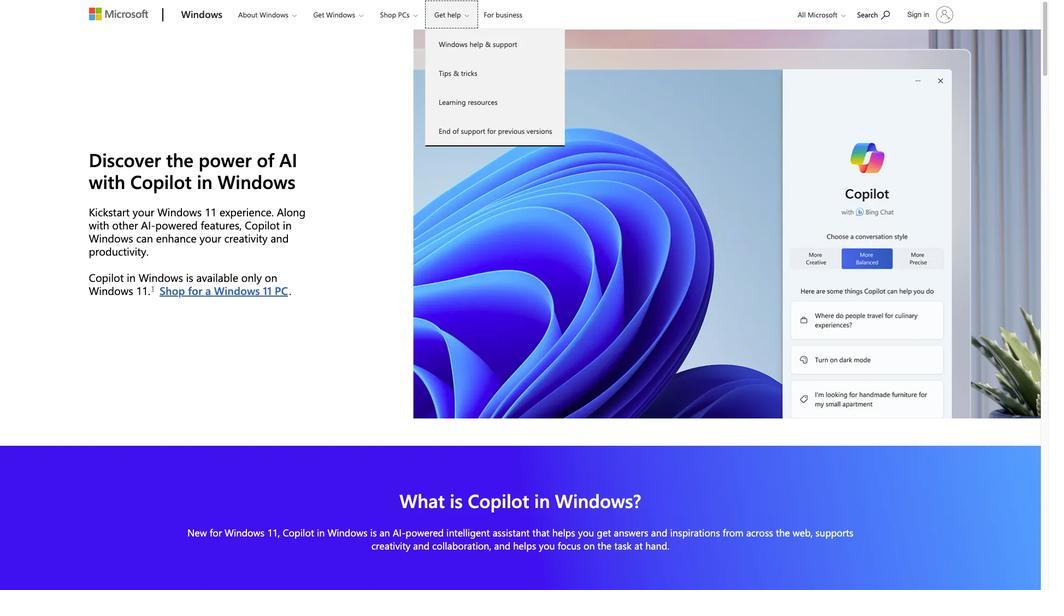Task type: vqa. For each thing, say whether or not it's contained in the screenshot.
leftmost clear
no



Task type: describe. For each thing, give the bounding box(es) containing it.
learning resources
[[439, 97, 498, 107]]

powered
[[406, 527, 444, 540]]

windows right a
[[214, 283, 260, 298]]

get help
[[435, 10, 461, 19]]

0 horizontal spatial and
[[413, 540, 430, 553]]

windows right 'about'
[[260, 10, 289, 19]]

shop for a windows 11 pc
[[160, 283, 288, 298]]

copilot inside new for windows 11, copilot in windows is an ai-powered intelligent assistant that helps you get answers and inspirations from across the web, supports creativity and collaboration, and helps you focus on the task at hand.
[[283, 527, 314, 540]]

11
[[263, 283, 272, 298]]

assistant
[[493, 527, 530, 540]]

1 horizontal spatial the
[[776, 527, 790, 540]]

search button
[[853, 2, 895, 26]]

1 horizontal spatial copilot
[[468, 488, 529, 514]]

pcs
[[398, 10, 410, 19]]

sign
[[908, 10, 922, 19]]

learning
[[439, 97, 466, 107]]

an
[[380, 527, 390, 540]]

shop pcs button
[[371, 1, 427, 28]]

that
[[533, 527, 550, 540]]

1 vertical spatial in
[[535, 488, 550, 514]]

1 horizontal spatial helps
[[553, 527, 576, 540]]

about windows button
[[229, 1, 306, 28]]

new
[[187, 527, 207, 540]]

shop pcs
[[380, 10, 410, 19]]

for
[[484, 10, 494, 19]]

end of support for previous versions link
[[426, 116, 565, 145]]

Search search field
[[852, 2, 901, 26]]

1 horizontal spatial and
[[494, 540, 511, 553]]

a
[[205, 283, 211, 298]]

ai-
[[393, 527, 406, 540]]

business
[[496, 10, 523, 19]]

0 horizontal spatial you
[[539, 540, 555, 553]]

of
[[453, 126, 459, 136]]

for business
[[484, 10, 523, 19]]

inspirations
[[670, 527, 720, 540]]

shop for shop for a windows 11 pc
[[160, 283, 185, 298]]

0 vertical spatial in
[[924, 10, 930, 19]]

windows left 'shop pcs'
[[326, 10, 355, 19]]

creativity
[[372, 540, 411, 553]]

end
[[439, 126, 451, 136]]

collaboration,
[[432, 540, 492, 553]]

answers
[[614, 527, 649, 540]]

task
[[615, 540, 632, 553]]

1 vertical spatial &
[[454, 68, 459, 78]]

windows up tips & tricks
[[439, 39, 468, 49]]

resources
[[468, 97, 498, 107]]

on
[[584, 540, 595, 553]]

shop for a windows 11 pc link
[[159, 282, 289, 299]]

windows help & support
[[439, 39, 517, 49]]

windows?
[[555, 488, 642, 514]]

1 link
[[150, 283, 155, 294]]

0 horizontal spatial helps
[[513, 540, 536, 553]]



Task type: locate. For each thing, give the bounding box(es) containing it.
get
[[597, 527, 611, 540]]

0 horizontal spatial the
[[598, 540, 612, 553]]

for left previous
[[487, 126, 496, 136]]

is left an
[[370, 527, 377, 540]]

shop right 1 "link"
[[160, 283, 185, 298]]

windows 11,
[[225, 527, 280, 540]]

and right at on the bottom of the page
[[651, 527, 668, 540]]

from
[[723, 527, 744, 540]]

0 horizontal spatial get
[[313, 10, 324, 19]]

support right of
[[461, 126, 485, 136]]

in inside new for windows 11, copilot in windows is an ai-powered intelligent assistant that helps you get answers and inspirations from across the web, supports creativity and collaboration, and helps you focus on the task at hand.
[[317, 527, 325, 540]]

1 horizontal spatial you
[[578, 527, 594, 540]]

about windows
[[238, 10, 289, 19]]

windows link
[[176, 1, 228, 30]]

tricks
[[461, 68, 478, 78]]

the left web,
[[776, 527, 790, 540]]

all microsoft
[[798, 10, 838, 19]]

1 vertical spatial is
[[370, 527, 377, 540]]

for inside new for windows 11, copilot in windows is an ai-powered intelligent assistant that helps you get answers and inspirations from across the web, supports creativity and collaboration, and helps you focus on the task at hand.
[[210, 527, 222, 540]]

2 horizontal spatial for
[[487, 126, 496, 136]]

0 horizontal spatial support
[[461, 126, 485, 136]]

you left focus
[[539, 540, 555, 553]]

1 horizontal spatial in
[[535, 488, 550, 514]]

intelligent
[[447, 527, 490, 540]]

help up tricks
[[470, 39, 483, 49]]

0 vertical spatial shop
[[380, 10, 396, 19]]

web,
[[793, 527, 813, 540]]

help
[[448, 10, 461, 19], [470, 39, 483, 49]]

at
[[635, 540, 643, 553]]

windows left an
[[328, 527, 368, 540]]

the right on
[[598, 540, 612, 553]]

copilot right windows 11,
[[283, 527, 314, 540]]

& down for
[[485, 39, 491, 49]]

2 get from the left
[[435, 10, 446, 19]]

windows left 'about'
[[181, 8, 223, 21]]

tips
[[439, 68, 452, 78]]

&
[[485, 39, 491, 49], [454, 68, 459, 78]]

focus
[[558, 540, 581, 553]]

helps left focus
[[513, 540, 536, 553]]

get windows
[[313, 10, 355, 19]]

help left for
[[448, 10, 461, 19]]

2 horizontal spatial and
[[651, 527, 668, 540]]

is
[[450, 488, 463, 514], [370, 527, 377, 540]]

get windows button
[[304, 1, 372, 28]]

tips & tricks
[[439, 68, 478, 78]]

windows inside new for windows 11, copilot in windows is an ai-powered intelligent assistant that helps you get answers and inspirations from across the web, supports creativity and collaboration, and helps you focus on the task at hand.
[[328, 527, 368, 540]]

0 vertical spatial help
[[448, 10, 461, 19]]

1 vertical spatial copilot
[[283, 527, 314, 540]]

versions
[[527, 126, 552, 136]]

microsoft
[[808, 10, 838, 19]]

0 horizontal spatial help
[[448, 10, 461, 19]]

1 horizontal spatial shop
[[380, 10, 396, 19]]

and
[[651, 527, 668, 540], [413, 540, 430, 553], [494, 540, 511, 553]]

get help button
[[425, 1, 478, 28]]

all microsoft button
[[789, 1, 852, 28]]

search
[[858, 10, 878, 19]]

tips & tricks link
[[426, 58, 565, 87]]

for for shop for a windows 11 pc
[[188, 283, 202, 298]]

shop for shop pcs
[[380, 10, 396, 19]]

is inside new for windows 11, copilot in windows is an ai-powered intelligent assistant that helps you get answers and inspirations from across the web, supports creativity and collaboration, and helps you focus on the task at hand.
[[370, 527, 377, 540]]

1 vertical spatial for
[[188, 283, 202, 298]]

0 horizontal spatial copilot
[[283, 527, 314, 540]]

helps
[[553, 527, 576, 540], [513, 540, 536, 553]]

get
[[313, 10, 324, 19], [435, 10, 446, 19]]

for business link
[[479, 1, 528, 27]]

0 vertical spatial copilot
[[468, 488, 529, 514]]

for
[[487, 126, 496, 136], [188, 283, 202, 298], [210, 527, 222, 540]]

the
[[776, 527, 790, 540], [598, 540, 612, 553]]

2 horizontal spatial in
[[924, 10, 930, 19]]

0 vertical spatial support
[[493, 39, 517, 49]]

is right what
[[450, 488, 463, 514]]

learning resources link
[[426, 87, 565, 116]]

get right pcs
[[435, 10, 446, 19]]

and right ai-
[[413, 540, 430, 553]]

pc
[[275, 283, 288, 298]]

shop left pcs
[[380, 10, 396, 19]]

copilot
[[468, 488, 529, 514], [283, 527, 314, 540]]

2 vertical spatial for
[[210, 527, 222, 540]]

all
[[798, 10, 806, 19]]

and right the intelligent
[[494, 540, 511, 553]]

end of support for previous versions
[[439, 126, 552, 136]]

hand.
[[646, 540, 670, 553]]

windows help & support link
[[426, 30, 565, 58]]

0 vertical spatial for
[[487, 126, 496, 136]]

shop
[[380, 10, 396, 19], [160, 283, 185, 298]]

support down for business
[[493, 39, 517, 49]]

0 horizontal spatial for
[[188, 283, 202, 298]]

copilot up assistant
[[468, 488, 529, 514]]

& right the tips
[[454, 68, 459, 78]]

get right about windows dropdown button on the top of page
[[313, 10, 324, 19]]

supports
[[816, 527, 854, 540]]

microsoft image
[[89, 8, 148, 20]]

0 vertical spatial &
[[485, 39, 491, 49]]

helps right that
[[553, 527, 576, 540]]

get for get windows
[[313, 10, 324, 19]]

1 horizontal spatial &
[[485, 39, 491, 49]]

0 horizontal spatial shop
[[160, 283, 185, 298]]

what is copilot in windows?
[[400, 488, 642, 514]]

windows inside 'link'
[[181, 8, 223, 21]]

1 vertical spatial help
[[470, 39, 483, 49]]

get for get help
[[435, 10, 446, 19]]

1 horizontal spatial support
[[493, 39, 517, 49]]

help inside dropdown button
[[448, 10, 461, 19]]

what
[[400, 488, 445, 514]]

1 vertical spatial support
[[461, 126, 485, 136]]

for left a
[[188, 283, 202, 298]]

1 horizontal spatial for
[[210, 527, 222, 540]]

new for windows 11, copilot in windows is an ai-powered intelligent assistant that helps you get answers and inspirations from across the web, supports creativity and collaboration, and helps you focus on the task at hand.
[[187, 527, 854, 553]]

shop inside dropdown button
[[380, 10, 396, 19]]

1
[[152, 284, 154, 293]]

in
[[924, 10, 930, 19], [535, 488, 550, 514], [317, 527, 325, 540]]

help for windows
[[470, 39, 483, 49]]

about
[[238, 10, 258, 19]]

across
[[747, 527, 774, 540]]

sign in link
[[901, 2, 958, 28]]

1 horizontal spatial help
[[470, 39, 483, 49]]

1 horizontal spatial get
[[435, 10, 446, 19]]

support
[[493, 39, 517, 49], [461, 126, 485, 136]]

for for new for windows 11, copilot in windows is an ai-powered intelligent assistant that helps you get answers and inspirations from across the web, supports creativity and collaboration, and helps you focus on the task at hand.
[[210, 527, 222, 540]]

windows
[[181, 8, 223, 21], [260, 10, 289, 19], [326, 10, 355, 19], [439, 39, 468, 49], [214, 283, 260, 298], [328, 527, 368, 540]]

for right new
[[210, 527, 222, 540]]

1 vertical spatial shop
[[160, 283, 185, 298]]

1 get from the left
[[313, 10, 324, 19]]

0 vertical spatial is
[[450, 488, 463, 514]]

sign in
[[908, 10, 930, 19]]

0 horizontal spatial &
[[454, 68, 459, 78]]

1 horizontal spatial is
[[450, 488, 463, 514]]

0 horizontal spatial is
[[370, 527, 377, 540]]

previous
[[498, 126, 525, 136]]

0 horizontal spatial in
[[317, 527, 325, 540]]

you
[[578, 527, 594, 540], [539, 540, 555, 553]]

help for get
[[448, 10, 461, 19]]

you left get
[[578, 527, 594, 540]]

2 vertical spatial in
[[317, 527, 325, 540]]



